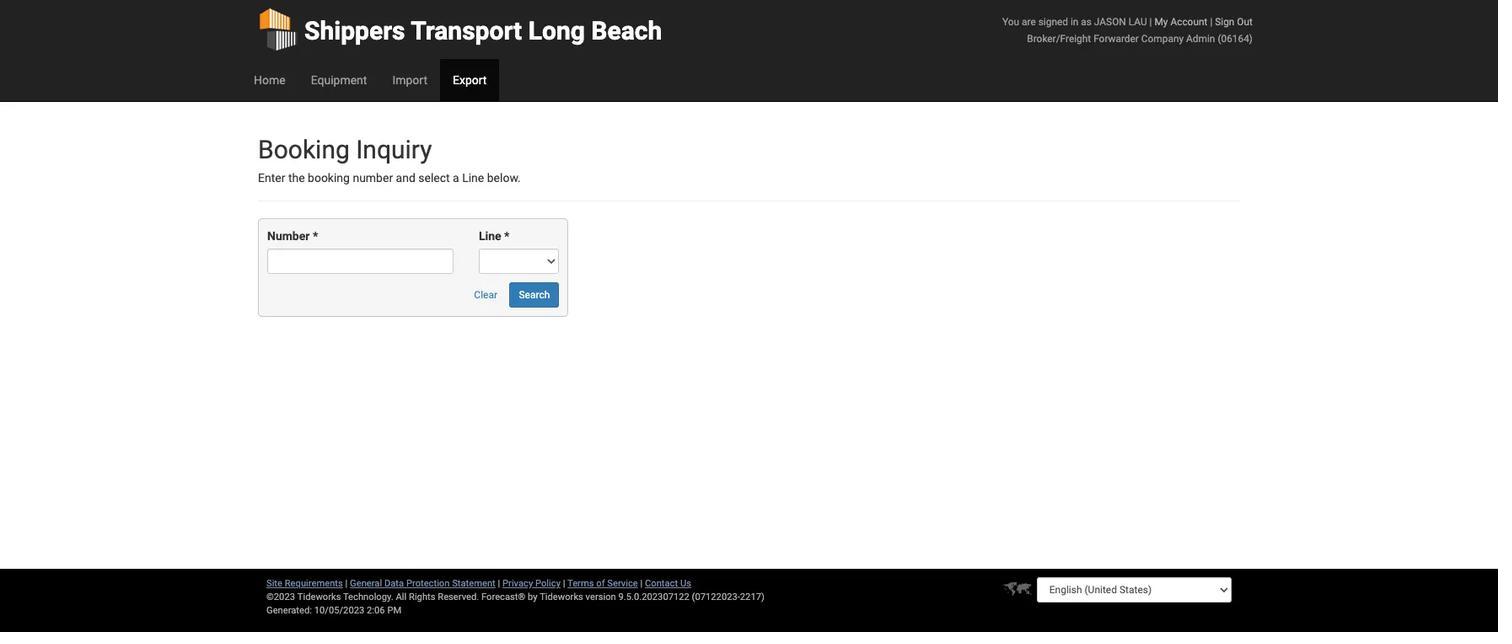 Task type: vqa. For each thing, say whether or not it's contained in the screenshot.
search
yes



Task type: describe. For each thing, give the bounding box(es) containing it.
account
[[1171, 16, 1208, 28]]

below.
[[487, 171, 521, 185]]

1 vertical spatial line
[[479, 230, 501, 243]]

booking inquiry enter the booking number and select a line below.
[[258, 135, 521, 185]]

pm
[[387, 606, 402, 617]]

import
[[393, 73, 428, 87]]

| up 'forecast®'
[[498, 579, 500, 590]]

(07122023-
[[692, 592, 740, 603]]

contact
[[645, 579, 678, 590]]

booking
[[258, 135, 350, 164]]

sign
[[1216, 16, 1235, 28]]

lau
[[1129, 16, 1148, 28]]

shippers transport long beach
[[304, 16, 662, 46]]

general
[[350, 579, 382, 590]]

| left 'my'
[[1150, 16, 1153, 28]]

of
[[597, 579, 605, 590]]

tideworks
[[540, 592, 584, 603]]

site requirements | general data protection statement | privacy policy | terms of service | contact us ©2023 tideworks technology. all rights reserved. forecast® by tideworks version 9.5.0.202307122 (07122023-2217) generated: 10/05/2023 2:06 pm
[[267, 579, 765, 617]]

a
[[453, 171, 459, 185]]

technology.
[[343, 592, 394, 603]]

reserved.
[[438, 592, 479, 603]]

rights
[[409, 592, 436, 603]]

us
[[681, 579, 692, 590]]

* for line *
[[504, 230, 510, 243]]

Number * text field
[[267, 249, 454, 274]]

number
[[353, 171, 393, 185]]

privacy policy link
[[503, 579, 561, 590]]

search
[[519, 290, 550, 301]]

| left sign
[[1211, 16, 1213, 28]]

9.5.0.202307122
[[619, 592, 690, 603]]

clear
[[474, 290, 498, 301]]

©2023 tideworks
[[267, 592, 341, 603]]

my
[[1155, 16, 1169, 28]]

line *
[[479, 230, 510, 243]]

and
[[396, 171, 416, 185]]

jason
[[1095, 16, 1127, 28]]

broker/freight
[[1028, 33, 1092, 45]]

version
[[586, 592, 616, 603]]

number *
[[267, 230, 318, 243]]

10/05/2023
[[314, 606, 365, 617]]

data
[[385, 579, 404, 590]]

line inside booking inquiry enter the booking number and select a line below.
[[462, 171, 484, 185]]

forecast®
[[482, 592, 526, 603]]

company
[[1142, 33, 1184, 45]]

home button
[[241, 59, 298, 101]]

transport
[[411, 16, 522, 46]]

2:06
[[367, 606, 385, 617]]

you
[[1003, 16, 1020, 28]]

out
[[1238, 16, 1253, 28]]

policy
[[536, 579, 561, 590]]

shippers transport long beach link
[[258, 0, 662, 59]]

search button
[[510, 283, 559, 308]]

beach
[[592, 16, 662, 46]]

are
[[1022, 16, 1036, 28]]

select
[[419, 171, 450, 185]]

by
[[528, 592, 538, 603]]



Task type: locate. For each thing, give the bounding box(es) containing it.
protection
[[406, 579, 450, 590]]

| up tideworks
[[563, 579, 566, 590]]

contact us link
[[645, 579, 692, 590]]

1 * from the left
[[313, 230, 318, 243]]

2 * from the left
[[504, 230, 510, 243]]

export button
[[440, 59, 500, 101]]

enter
[[258, 171, 285, 185]]

0 horizontal spatial *
[[313, 230, 318, 243]]

the
[[288, 171, 305, 185]]

equipment
[[311, 73, 367, 87]]

forwarder
[[1094, 33, 1139, 45]]

terms
[[568, 579, 594, 590]]

in
[[1071, 16, 1079, 28]]

booking
[[308, 171, 350, 185]]

number
[[267, 230, 310, 243]]

signed
[[1039, 16, 1069, 28]]

* right number
[[313, 230, 318, 243]]

1 horizontal spatial *
[[504, 230, 510, 243]]

requirements
[[285, 579, 343, 590]]

my account link
[[1155, 16, 1208, 28]]

| left "general"
[[345, 579, 348, 590]]

| up 9.5.0.202307122
[[641, 579, 643, 590]]

site requirements link
[[267, 579, 343, 590]]

general data protection statement link
[[350, 579, 496, 590]]

(06164)
[[1218, 33, 1253, 45]]

generated:
[[267, 606, 312, 617]]

*
[[313, 230, 318, 243], [504, 230, 510, 243]]

inquiry
[[356, 135, 432, 164]]

you are signed in as jason lau | my account | sign out broker/freight forwarder company admin (06164)
[[1003, 16, 1253, 45]]

2217)
[[740, 592, 765, 603]]

sign out link
[[1216, 16, 1253, 28]]

equipment button
[[298, 59, 380, 101]]

line
[[462, 171, 484, 185], [479, 230, 501, 243]]

clear button
[[465, 283, 507, 308]]

statement
[[452, 579, 496, 590]]

0 vertical spatial line
[[462, 171, 484, 185]]

shippers
[[304, 16, 405, 46]]

as
[[1082, 16, 1092, 28]]

line right a
[[462, 171, 484, 185]]

all
[[396, 592, 407, 603]]

admin
[[1187, 33, 1216, 45]]

privacy
[[503, 579, 533, 590]]

import button
[[380, 59, 440, 101]]

long
[[529, 16, 585, 46]]

site
[[267, 579, 283, 590]]

line up clear
[[479, 230, 501, 243]]

* down below.
[[504, 230, 510, 243]]

|
[[1150, 16, 1153, 28], [1211, 16, 1213, 28], [345, 579, 348, 590], [498, 579, 500, 590], [563, 579, 566, 590], [641, 579, 643, 590]]

export
[[453, 73, 487, 87]]

terms of service link
[[568, 579, 638, 590]]

service
[[608, 579, 638, 590]]

* for number *
[[313, 230, 318, 243]]

home
[[254, 73, 286, 87]]



